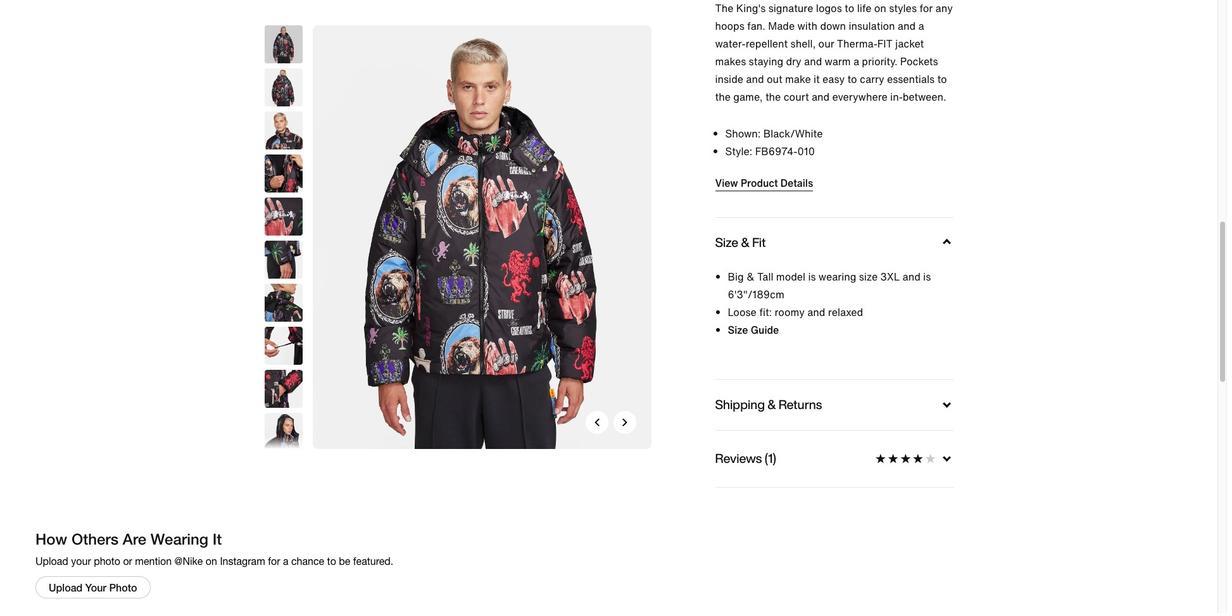Task type: describe. For each thing, give the bounding box(es) containing it.
0 vertical spatial size
[[715, 233, 739, 251]]

members.
[[831, 449, 878, 464]]

learn more .
[[881, 449, 938, 464]]

model
[[776, 269, 806, 284]]

next image
[[621, 419, 629, 426]]

learn
[[881, 449, 908, 464]]

big
[[728, 269, 744, 284]]

nike
[[807, 449, 828, 464]]

tall
[[757, 269, 774, 284]]

returns
[[755, 449, 789, 464]]

roomy
[[775, 305, 805, 320]]

1 vertical spatial and
[[808, 305, 826, 320]]

& for tall
[[747, 269, 755, 284]]

relaxed
[[828, 305, 863, 320]]

size & fit
[[715, 233, 766, 251]]

size guide link
[[728, 322, 779, 337]]

free
[[718, 431, 739, 446]]

returns
[[779, 395, 822, 413]]

shown: black/white style: fb6974-010
[[725, 126, 823, 159]]

010
[[798, 144, 815, 159]]

product
[[741, 175, 778, 191]]

previous image
[[593, 419, 601, 426]]

more
[[911, 449, 935, 464]]

learn more link
[[881, 449, 935, 464]]

size
[[859, 269, 878, 284]]

& for returns
[[768, 395, 776, 413]]

shown:
[[725, 126, 761, 141]]

0 vertical spatial and
[[903, 269, 921, 284]]

$50+
[[878, 431, 904, 446]]

& for fit
[[741, 233, 750, 251]]

wearing
[[819, 269, 857, 284]]

shipping & returns
[[715, 395, 822, 413]]

standard
[[742, 431, 784, 446]]

shipping
[[715, 395, 765, 413]]

and inside free standard shipping on orders $50+ and free 60-day returns for nike members.
[[907, 431, 925, 446]]

view
[[715, 175, 738, 191]]

(1)
[[765, 449, 777, 468]]

3xl
[[881, 269, 900, 284]]



Task type: locate. For each thing, give the bounding box(es) containing it.
size
[[715, 233, 739, 251], [728, 322, 748, 337]]

fit
[[752, 233, 766, 251]]

and up learn more .
[[907, 431, 925, 446]]

orders
[[845, 431, 876, 446]]

fb6974-
[[755, 144, 798, 159]]

view product details
[[715, 175, 813, 191]]

details
[[781, 175, 813, 191]]

on
[[830, 431, 842, 446]]

0 vertical spatial &
[[741, 233, 750, 251]]

loose
[[728, 305, 757, 320]]

lebron men's nike therma-fit down jacket image
[[264, 25, 302, 63], [313, 25, 651, 449], [264, 68, 302, 106], [264, 111, 302, 149], [264, 155, 302, 193], [264, 198, 302, 236], [264, 241, 302, 279], [264, 284, 302, 322], [264, 327, 302, 365], [264, 370, 302, 408], [264, 413, 302, 451]]

black/white
[[764, 126, 823, 141]]

0 horizontal spatial is
[[808, 269, 816, 284]]

1 horizontal spatial is
[[923, 269, 931, 284]]

size down loose on the right of the page
[[728, 322, 748, 337]]

1 vertical spatial &
[[747, 269, 755, 284]]

reviews
[[715, 449, 762, 468]]

& inside big & tall model is wearing size 3xl and is 6'3"/189cm loose fit: roomy and relaxed size guide
[[747, 269, 755, 284]]

free standard shipping on orders $50+ and free 60-day returns for nike members.
[[718, 431, 947, 464]]

1 vertical spatial size
[[728, 322, 748, 337]]

& left the returns
[[768, 395, 776, 413]]

reviews (1)
[[715, 449, 777, 468]]

is
[[808, 269, 816, 284], [923, 269, 931, 284]]

style:
[[725, 144, 753, 159]]

&
[[741, 233, 750, 251], [747, 269, 755, 284], [768, 395, 776, 413]]

guide
[[751, 322, 779, 337]]

menu bar
[[215, 0, 1003, 3]]

2 is from the left
[[923, 269, 931, 284]]

& left fit
[[741, 233, 750, 251]]

.
[[935, 449, 938, 464]]

is right 3xl
[[923, 269, 931, 284]]

2 vertical spatial &
[[768, 395, 776, 413]]

fit:
[[759, 305, 772, 320]]

60-
[[718, 449, 735, 464]]

6'3"/189cm
[[728, 287, 785, 302]]

is right model
[[808, 269, 816, 284]]

2 vertical spatial and
[[907, 431, 925, 446]]

shipping
[[787, 431, 827, 446]]

& right "big"
[[747, 269, 755, 284]]

size inside big & tall model is wearing size 3xl and is 6'3"/189cm loose fit: roomy and relaxed size guide
[[728, 322, 748, 337]]

and
[[903, 269, 921, 284], [808, 305, 826, 320], [907, 431, 925, 446]]

1 is from the left
[[808, 269, 816, 284]]

for
[[791, 449, 805, 464]]

size left fit
[[715, 233, 739, 251]]

view product details button
[[715, 175, 813, 191]]

day
[[735, 449, 752, 464]]

free
[[928, 431, 947, 446]]

and right roomy at right
[[808, 305, 826, 320]]

and right 3xl
[[903, 269, 921, 284]]

big & tall model is wearing size 3xl and is 6'3"/189cm loose fit: roomy and relaxed size guide
[[728, 269, 931, 337]]



Task type: vqa. For each thing, say whether or not it's contained in the screenshot.
the Previous carousel button 'Image'
no



